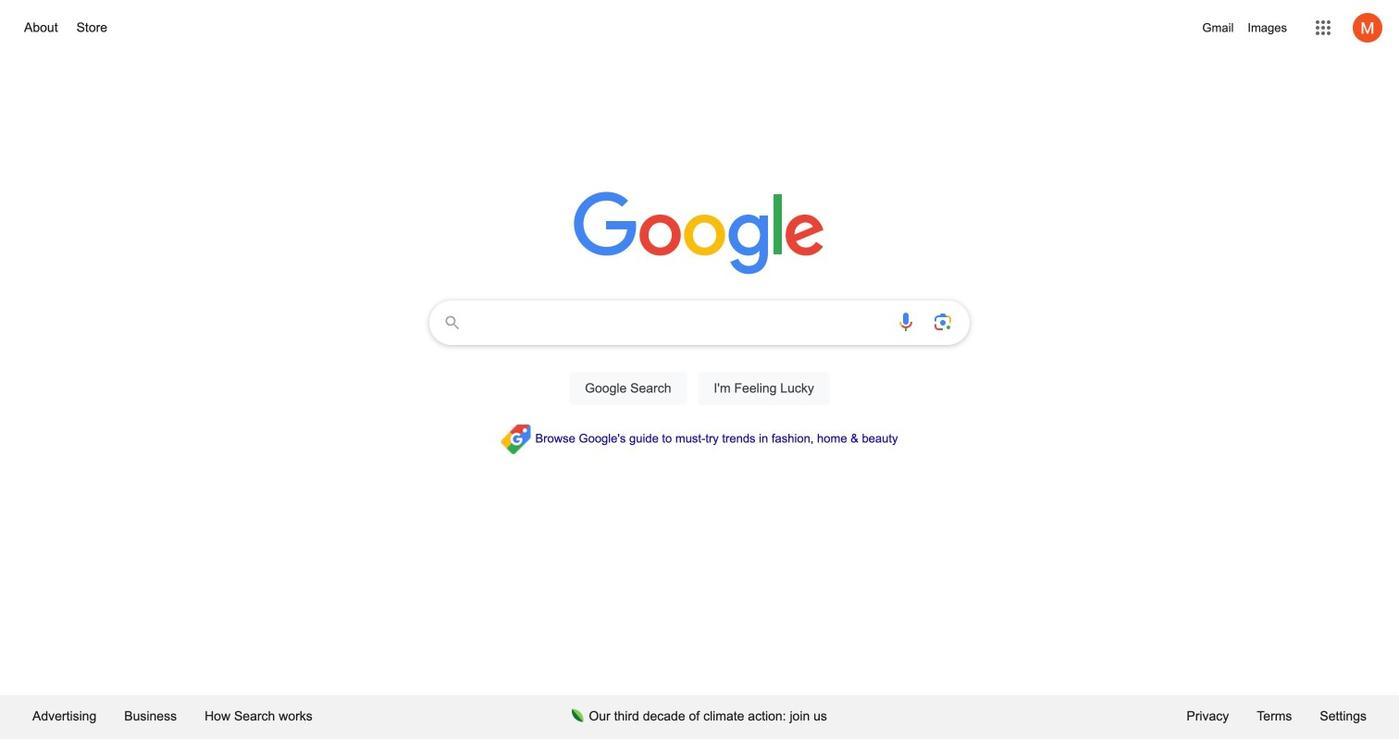 Task type: locate. For each thing, give the bounding box(es) containing it.
None search field
[[19, 295, 1381, 427]]

search by voice image
[[895, 311, 918, 333]]



Task type: vqa. For each thing, say whether or not it's contained in the screenshot.
 at the top of the page
no



Task type: describe. For each thing, give the bounding box(es) containing it.
google image
[[574, 192, 826, 277]]

search by image image
[[932, 311, 955, 333]]



